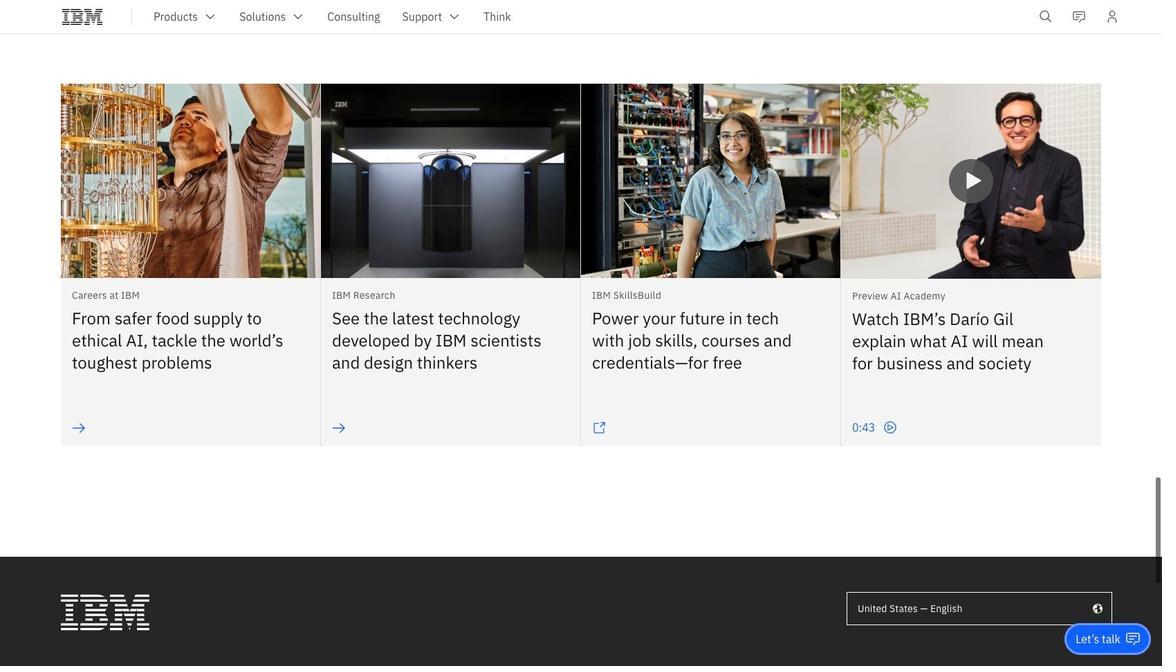 Task type: vqa. For each thing, say whether or not it's contained in the screenshot.
your privacy choices element on the bottom
no



Task type: locate. For each thing, give the bounding box(es) containing it.
let's talk element
[[1076, 632, 1121, 647]]



